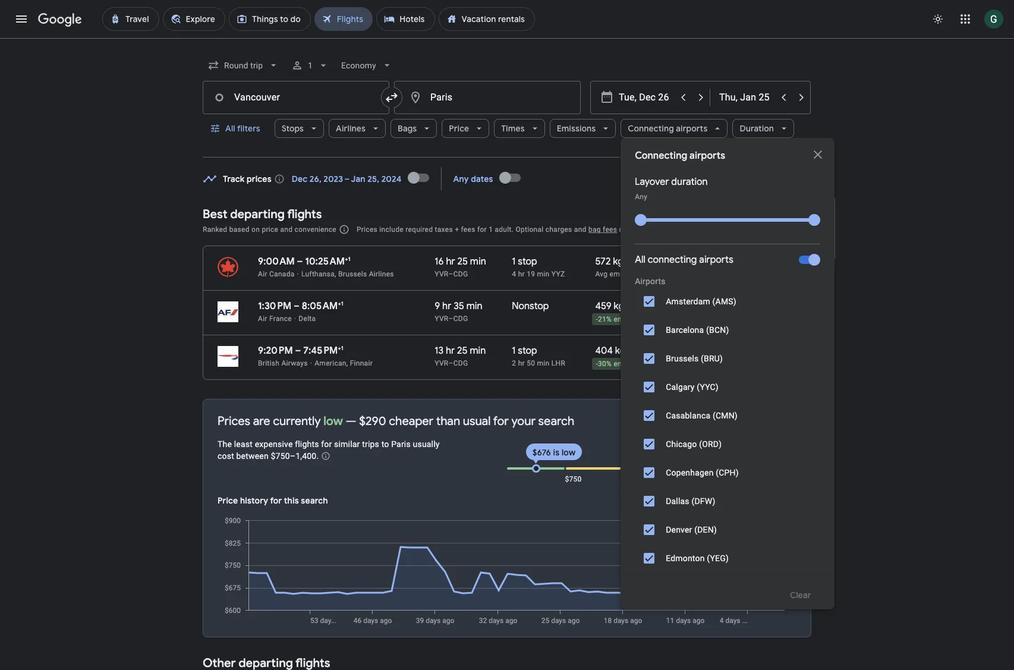 Task type: locate. For each thing, give the bounding box(es) containing it.
– down total duration 13 hr 25 min. element
[[449, 359, 454, 367]]

- down the 459
[[596, 315, 598, 324]]

yvr
[[435, 270, 449, 278], [435, 315, 449, 323], [435, 359, 449, 367]]

price for price
[[449, 123, 469, 134]]

hr inside 9 hr 35 min yvr – cdg
[[442, 300, 451, 312]]

kg inside 459 kg co 2
[[614, 300, 624, 312]]

total duration 13 hr 25 min. element
[[435, 345, 512, 359]]

1 vertical spatial search
[[301, 495, 328, 506]]

min right 13
[[470, 345, 486, 357]]

connecting
[[628, 123, 674, 134], [635, 150, 688, 162]]

 image for 10:25 am
[[297, 270, 299, 278]]

0 vertical spatial -
[[596, 315, 598, 324]]

1 horizontal spatial and
[[574, 225, 587, 234]]

1 vertical spatial 26,
[[690, 216, 702, 225]]

price inside popup button
[[449, 123, 469, 134]]

least
[[234, 439, 253, 449]]

american, finnair
[[315, 359, 373, 367]]

+ inside 9:20 pm – 7:45 pm + 1
[[338, 344, 341, 352]]

1:30 pm
[[258, 300, 292, 312]]

0 vertical spatial connecting airports
[[628, 123, 708, 134]]

1 vertical spatial cdg
[[454, 315, 468, 323]]

1 horizontal spatial 2024
[[704, 216, 723, 225]]

emissions down 459 kg co 2
[[614, 315, 648, 324]]

+ for 10:25 am
[[345, 255, 348, 263]]

25 right 13
[[457, 345, 468, 357]]

any down layover
[[635, 193, 648, 201]]

dec left 27,
[[671, 204, 685, 213]]

min right the 35
[[467, 300, 483, 312]]

air canada
[[258, 270, 295, 278]]

0 horizontal spatial and
[[280, 225, 293, 234]]

all filters
[[225, 123, 260, 134]]

1 vertical spatial kg
[[614, 300, 624, 312]]

cdg inside 13 hr 25 min yvr – cdg
[[454, 359, 468, 367]]

9:00 am – 10:25 am + 1
[[258, 255, 351, 268]]

1 cdg from the top
[[454, 270, 468, 278]]

25
[[457, 256, 468, 268], [457, 345, 468, 357]]

1 stop 4 hr 19 min yyz
[[512, 256, 565, 278]]

air down the departure time: 9:00 am. text box
[[258, 270, 267, 278]]

1 and from the left
[[280, 225, 293, 234]]

3 yvr from the top
[[435, 359, 449, 367]]

price right bags popup button
[[449, 123, 469, 134]]

cdg down total duration 16 hr 25 min. element
[[454, 270, 468, 278]]

2 up -21% emissions
[[641, 304, 646, 314]]

hr inside 16 hr 25 min yvr – cdg
[[446, 256, 455, 268]]

currently
[[273, 414, 321, 429]]

– down total duration 16 hr 25 min. element
[[449, 270, 454, 278]]

2 inside 459 kg co 2
[[641, 304, 646, 314]]

airlines down 'include'
[[369, 270, 394, 278]]

1 horizontal spatial search
[[538, 414, 574, 429]]

main content containing best departing flights
[[203, 163, 848, 670]]

swap origin and destination. image
[[385, 90, 399, 105]]

main content
[[203, 163, 848, 670]]

prices up the
[[218, 414, 250, 429]]

search right this
[[301, 495, 328, 506]]

co for 572
[[626, 256, 641, 268]]

1 inside popup button
[[308, 61, 313, 70]]

2 for 459
[[641, 304, 646, 314]]

1 stop flight. element up 19
[[512, 256, 537, 269]]

0 vertical spatial flights
[[287, 207, 322, 222]]

co for 459
[[626, 300, 641, 312]]

dec 26, 2023 – jan 25, 2024
[[292, 173, 402, 184]]

kg for 572
[[613, 256, 624, 268]]

leaves vancouver international airport at 9:00 am on tuesday, december 26 and arrives at paris charles de gaulle airport at 10:25 am on wednesday, december 27. element
[[258, 255, 351, 268]]

any inside 'layover duration any'
[[635, 193, 648, 201]]

hr right 13
[[446, 345, 455, 357]]

yvr down 13
[[435, 359, 449, 367]]

1 - from the top
[[596, 315, 598, 324]]

0 vertical spatial airlines
[[336, 123, 366, 134]]

1 horizontal spatial prices
[[357, 225, 378, 234]]

2024 right 25, on the top of page
[[382, 173, 402, 184]]

connecting
[[648, 254, 697, 266]]

min right 50
[[537, 359, 550, 367]]

0 vertical spatial co
[[626, 256, 641, 268]]

26, inside dec 27, 2023 – jan 26, 2024 for $448 change dates
[[690, 216, 702, 225]]

– up airways
[[295, 345, 301, 357]]

total duration 16 hr 25 min. element
[[435, 256, 512, 269]]

1 vertical spatial 1 stop flight. element
[[512, 345, 537, 359]]

fees right bag
[[603, 225, 617, 234]]

hr inside 13 hr 25 min yvr – cdg
[[446, 345, 455, 357]]

+
[[455, 225, 459, 234], [345, 255, 348, 263], [338, 300, 341, 307], [338, 344, 341, 352]]

flights up convenience
[[287, 207, 322, 222]]

25 for 13
[[457, 345, 468, 357]]

airports up date grid
[[676, 123, 708, 134]]

loading results progress bar
[[0, 38, 1014, 40]]

1
[[308, 61, 313, 70], [489, 225, 493, 234], [348, 255, 351, 263], [512, 256, 516, 268], [341, 300, 344, 307], [341, 344, 344, 352], [512, 345, 516, 357]]

1 horizontal spatial airlines
[[369, 270, 394, 278]]

2 inside 1 stop 2 hr 50 min lhr
[[512, 359, 516, 367]]

25 right the 16
[[457, 256, 468, 268]]

yvr inside 13 hr 25 min yvr – cdg
[[435, 359, 449, 367]]

stop for 13 hr 25 min
[[518, 345, 537, 357]]

search up is
[[538, 414, 574, 429]]

1 vertical spatial 2024
[[704, 216, 723, 225]]

1 vertical spatial prices
[[218, 414, 250, 429]]

all inside button
[[225, 123, 235, 134]]

25 inside 13 hr 25 min yvr – cdg
[[457, 345, 468, 357]]

1 vertical spatial -
[[596, 360, 598, 368]]

0 vertical spatial 2024
[[382, 173, 402, 184]]

are
[[253, 414, 270, 429]]

airlines
[[336, 123, 366, 134], [369, 270, 394, 278]]

0 horizontal spatial 26,
[[310, 173, 322, 184]]

0 horizontal spatial dec
[[292, 173, 308, 184]]

0 horizontal spatial price
[[218, 495, 238, 506]]

1 yvr from the top
[[435, 270, 449, 278]]

1 horizontal spatial  image
[[310, 359, 312, 367]]

co up -30% emissions
[[628, 345, 643, 357]]

1 stop flight. element up 50
[[512, 345, 537, 359]]

1 horizontal spatial all
[[635, 254, 646, 266]]

hr left 50
[[518, 359, 525, 367]]

0 horizontal spatial airlines
[[336, 123, 366, 134]]

dates down price popup button
[[471, 173, 493, 184]]

edmonton
[[666, 554, 705, 563]]

$750–1,400
[[271, 451, 317, 461]]

0 horizontal spatial 2023 – jan
[[324, 173, 365, 184]]

2 cdg from the top
[[454, 315, 468, 323]]

emissions inside 572 kg co 2 avg emissions
[[610, 270, 644, 278]]

1 vertical spatial price
[[218, 495, 238, 506]]

- for 459
[[596, 315, 598, 324]]

best departing flights
[[203, 207, 322, 222]]

trips
[[362, 439, 379, 449]]

2023 – jan up $448
[[646, 216, 688, 225]]

35
[[454, 300, 464, 312]]

1 horizontal spatial low
[[562, 447, 576, 458]]

dec 27, 2023 – jan 26, 2024 for $448 change dates
[[646, 204, 723, 253]]

kg inside 404 kg co 2
[[615, 345, 626, 357]]

$676
[[533, 447, 551, 458]]

min right 19
[[537, 270, 550, 278]]

1 inside 9:20 pm – 7:45 pm + 1
[[341, 344, 344, 352]]

0 vertical spatial all
[[225, 123, 235, 134]]

dec for 26,
[[292, 173, 308, 184]]

price left history
[[218, 495, 238, 506]]

for left your
[[493, 414, 509, 429]]

yvr for 13
[[435, 359, 449, 367]]

cdg inside 9 hr 35 min yvr – cdg
[[454, 315, 468, 323]]

 image down 7:45 pm on the bottom left of page
[[310, 359, 312, 367]]

low left —
[[324, 414, 343, 429]]

1 vertical spatial any
[[635, 193, 648, 201]]

2 vertical spatial cdg
[[454, 359, 468, 367]]

airlines up dec 26, 2023 – jan 25, 2024
[[336, 123, 366, 134]]

1 stop flight. element
[[512, 256, 537, 269], [512, 345, 537, 359]]

0 vertical spatial cdg
[[454, 270, 468, 278]]

0 vertical spatial connecting
[[628, 123, 674, 134]]

emissions right avg
[[610, 270, 644, 278]]

 image down leaves vancouver international airport at 9:00 am on tuesday, december 26 and arrives at paris charles de gaulle airport at 10:25 am on wednesday, december 27. element
[[297, 270, 299, 278]]

2 - from the top
[[596, 360, 598, 368]]

airways
[[281, 359, 308, 367]]

2024 for 26,
[[704, 216, 723, 225]]

0 vertical spatial 25
[[457, 256, 468, 268]]

search
[[538, 414, 574, 429], [301, 495, 328, 506]]

all up the airports
[[635, 254, 646, 266]]

572 kg co 2 avg emissions
[[595, 256, 645, 278]]

0 horizontal spatial any
[[453, 173, 469, 184]]

any
[[453, 173, 469, 184], [635, 193, 648, 201]]

yvr inside 16 hr 25 min yvr – cdg
[[435, 270, 449, 278]]

emissions for 459
[[614, 315, 648, 324]]

for up the learn more about price insights image
[[321, 439, 332, 449]]

co inside 404 kg co 2
[[628, 345, 643, 357]]

– inside 9:20 pm – 7:45 pm + 1
[[295, 345, 301, 357]]

0 vertical spatial prices
[[357, 225, 378, 234]]

0 vertical spatial stop
[[518, 256, 537, 268]]

yvr down the 16
[[435, 270, 449, 278]]

all left the filters
[[225, 123, 235, 134]]

cdg inside 16 hr 25 min yvr – cdg
[[454, 270, 468, 278]]

fees
[[461, 225, 475, 234], [603, 225, 617, 234]]

1 horizontal spatial dec
[[671, 204, 685, 213]]

2 inside 572 kg co 2 avg emissions
[[641, 259, 645, 269]]

connecting airports down departure text field
[[628, 123, 708, 134]]

2 yvr from the top
[[435, 315, 449, 323]]

connecting airports up "date grid" button
[[635, 150, 726, 162]]

dates
[[471, 173, 493, 184], [679, 243, 701, 253]]

0 horizontal spatial search
[[301, 495, 328, 506]]

airports
[[676, 123, 708, 134], [690, 150, 726, 162], [699, 254, 734, 266]]

9:20 pm
[[258, 345, 293, 357]]

brussels up calgary
[[666, 354, 699, 363]]

cdg down total duration 13 hr 25 min. element
[[454, 359, 468, 367]]

1 vertical spatial emissions
[[614, 315, 648, 324]]

1 horizontal spatial dates
[[679, 243, 701, 253]]

404 kg co 2
[[595, 345, 647, 359]]

2 vertical spatial emissions
[[614, 360, 648, 368]]

air for 9:00 am
[[258, 270, 267, 278]]

1 vertical spatial 25
[[457, 345, 468, 357]]

none text field inside search field
[[394, 81, 581, 114]]

and
[[280, 225, 293, 234], [574, 225, 587, 234]]

2024 up change dates button
[[704, 216, 723, 225]]

0 vertical spatial low
[[324, 414, 343, 429]]

cdg
[[454, 270, 468, 278], [454, 315, 468, 323], [454, 359, 468, 367]]

None text field
[[203, 81, 389, 114]]

 image
[[297, 270, 299, 278], [310, 359, 312, 367]]

layover (1 of 1) is a 2 hr 50 min layover at heathrow airport in london. element
[[512, 359, 589, 368]]

1 horizontal spatial brussels
[[666, 354, 699, 363]]

stop up 50
[[518, 345, 537, 357]]

between
[[236, 451, 269, 461]]

min inside 1 stop 4 hr 19 min yyz
[[537, 270, 550, 278]]

—
[[346, 414, 356, 429]]

kg up -21% emissions
[[614, 300, 624, 312]]

kg up -30% emissions
[[615, 345, 626, 357]]

airports up grid
[[690, 150, 726, 162]]

0 horizontal spatial fees
[[461, 225, 475, 234]]

2 up -30% emissions
[[643, 349, 647, 359]]

1 vertical spatial all
[[635, 254, 646, 266]]

hr right 9
[[442, 300, 451, 312]]

connecting up layover
[[635, 150, 688, 162]]

1 horizontal spatial fees
[[603, 225, 617, 234]]

(dfw)
[[692, 496, 716, 506]]

1 horizontal spatial price
[[449, 123, 469, 134]]

stop inside 1 stop 2 hr 50 min lhr
[[518, 345, 537, 357]]

0 horizontal spatial 2024
[[382, 173, 402, 184]]

convenience
[[295, 225, 336, 234]]

min inside 16 hr 25 min yvr – cdg
[[470, 256, 486, 268]]

+ inside 9:00 am – 10:25 am + 1
[[345, 255, 348, 263]]

$290
[[359, 414, 386, 429]]

hr for 16 hr 25 min
[[446, 256, 455, 268]]

25 inside 16 hr 25 min yvr – cdg
[[457, 256, 468, 268]]

1 vertical spatial co
[[626, 300, 641, 312]]

dates up all connecting airports
[[679, 243, 701, 253]]

13 hr 25 min yvr – cdg
[[435, 345, 486, 367]]

learn more about tracked prices image
[[274, 173, 285, 184]]

dec inside dec 27, 2023 – jan 26, 2024 for $448 change dates
[[671, 204, 685, 213]]

None field
[[203, 55, 284, 76], [337, 55, 398, 76], [203, 55, 284, 76], [337, 55, 398, 76]]

leaves vancouver international airport at 9:20 pm on tuesday, december 26 and arrives at paris charles de gaulle airport at 7:45 pm on wednesday, december 27. element
[[258, 344, 344, 357]]

low right is
[[562, 447, 576, 458]]

1 vertical spatial airports
[[690, 150, 726, 162]]

1 vertical spatial 2023 – jan
[[646, 216, 688, 225]]

2 vertical spatial yvr
[[435, 359, 449, 367]]

$448
[[659, 228, 678, 237]]

Departure time: 9:00 AM. text field
[[258, 256, 295, 268]]

price history graph application
[[216, 516, 797, 625]]

0 horizontal spatial  image
[[297, 270, 299, 278]]

1 vertical spatial air
[[258, 315, 267, 323]]

low
[[324, 414, 343, 429], [562, 447, 576, 458]]

1 vertical spatial dates
[[679, 243, 701, 253]]

dates inside dec 27, 2023 – jan 26, 2024 for $448 change dates
[[679, 243, 701, 253]]

21%
[[598, 315, 612, 324]]

airlines inside popup button
[[336, 123, 366, 134]]

+ up lufthansa, brussels airlines
[[345, 255, 348, 263]]

2 1 stop flight. element from the top
[[512, 345, 537, 359]]

emissions down 404 kg co 2
[[614, 360, 648, 368]]

cheaper
[[389, 414, 434, 429]]

2 vertical spatial co
[[628, 345, 643, 357]]

1 vertical spatial airlines
[[369, 270, 394, 278]]

0 vertical spatial yvr
[[435, 270, 449, 278]]

bags button
[[391, 114, 437, 143]]

co inside 572 kg co 2 avg emissions
[[626, 256, 641, 268]]

all filters button
[[203, 114, 270, 143]]

– up delta
[[294, 300, 300, 312]]

1 vertical spatial yvr
[[435, 315, 449, 323]]

1 vertical spatial dec
[[671, 204, 685, 213]]

taxes
[[435, 225, 453, 234]]

1 horizontal spatial 26,
[[690, 216, 702, 225]]

filters
[[237, 123, 260, 134]]

casablanca (cmn)
[[666, 411, 738, 420]]

+ down lufthansa, brussels airlines
[[338, 300, 341, 307]]

american,
[[315, 359, 348, 367]]

chicago (ord)
[[666, 439, 722, 449]]

0 vertical spatial emissions
[[610, 270, 644, 278]]

usual
[[463, 414, 491, 429]]

1 stop from the top
[[518, 256, 537, 268]]

2 inside 404 kg co 2
[[643, 349, 647, 359]]

- down 404
[[596, 360, 598, 368]]

26, right learn more about tracked prices image
[[310, 173, 322, 184]]

0 horizontal spatial dates
[[471, 173, 493, 184]]

2 up the airports
[[641, 259, 645, 269]]

– inside 9 hr 35 min yvr – cdg
[[449, 315, 454, 323]]

yvr inside 9 hr 35 min yvr – cdg
[[435, 315, 449, 323]]

0 vertical spatial air
[[258, 270, 267, 278]]

stop for 16 hr 25 min
[[518, 256, 537, 268]]

any down price popup button
[[453, 173, 469, 184]]

13
[[435, 345, 444, 357]]

fees right taxes
[[461, 225, 475, 234]]

0 vertical spatial dec
[[292, 173, 308, 184]]

all
[[225, 123, 235, 134], [635, 254, 646, 266]]

based
[[229, 225, 250, 234]]

hr for 13 hr 25 min
[[446, 345, 455, 357]]

9:20 pm – 7:45 pm + 1
[[258, 344, 344, 357]]

0 vertical spatial kg
[[613, 256, 624, 268]]

learn more about price insights image
[[321, 451, 331, 461]]

0 vertical spatial price
[[449, 123, 469, 134]]

air down 1:30 pm
[[258, 315, 267, 323]]

kg for 404
[[615, 345, 626, 357]]

avg
[[595, 270, 608, 278]]

0 vertical spatial any
[[453, 173, 469, 184]]

min inside 13 hr 25 min yvr – cdg
[[470, 345, 486, 357]]

2 stop from the top
[[518, 345, 537, 357]]

4
[[512, 270, 516, 278]]

and left bag
[[574, 225, 587, 234]]

0 vertical spatial 1 stop flight. element
[[512, 256, 537, 269]]

co inside 459 kg co 2
[[626, 300, 641, 312]]

16
[[435, 256, 444, 268]]

– up lufthansa,
[[297, 256, 303, 268]]

26, down 27,
[[690, 216, 702, 225]]

min inside 9 hr 35 min yvr – cdg
[[467, 300, 483, 312]]

0 horizontal spatial low
[[324, 414, 343, 429]]

– inside 9:00 am – 10:25 am + 1
[[297, 256, 303, 268]]

co for 404
[[628, 345, 643, 357]]

25,
[[368, 173, 380, 184]]

flights up .
[[295, 439, 319, 449]]

kg right 572
[[613, 256, 624, 268]]

change appearance image
[[924, 5, 953, 33]]

Departure time: 1:30 PM. text field
[[258, 300, 292, 312]]

1 vertical spatial stop
[[518, 345, 537, 357]]

2 left 50
[[512, 359, 516, 367]]

-
[[596, 315, 598, 324], [596, 360, 598, 368]]

1 air from the top
[[258, 270, 267, 278]]

dec right learn more about tracked prices image
[[292, 173, 308, 184]]

2024 inside dec 27, 2023 – jan 26, 2024 for $448 change dates
[[704, 216, 723, 225]]

(ams)
[[713, 297, 737, 306]]

and right price
[[280, 225, 293, 234]]

min right the 16
[[470, 256, 486, 268]]

1 vertical spatial connecting airports
[[635, 150, 726, 162]]

– inside 16 hr 25 min yvr – cdg
[[449, 270, 454, 278]]

None text field
[[394, 81, 581, 114]]

27,
[[688, 204, 699, 213]]

2023 – jan left 25, on the top of page
[[324, 173, 365, 184]]

cdg down the 35
[[454, 315, 468, 323]]

for left this
[[270, 495, 282, 506]]

co up -21% emissions
[[626, 300, 641, 312]]

sort by: button
[[757, 218, 812, 240]]

min for 16 hr 25 min
[[470, 256, 486, 268]]

1 horizontal spatial any
[[635, 193, 648, 201]]

1 horizontal spatial 2023 – jan
[[646, 216, 688, 225]]

 image
[[294, 315, 296, 323]]

1 vertical spatial connecting
[[635, 150, 688, 162]]

– down total duration 9 hr 35 min. element
[[449, 315, 454, 323]]

0 horizontal spatial all
[[225, 123, 235, 134]]

brussels down the arrival time: 10:25 am on  wednesday, december 27. text box
[[338, 270, 367, 278]]

barcelona
[[666, 325, 704, 335]]

stop up 19
[[518, 256, 537, 268]]

stop
[[518, 256, 537, 268], [518, 345, 537, 357]]

2 vertical spatial kg
[[615, 345, 626, 357]]

prices right learn more about ranking 'image'
[[357, 225, 378, 234]]

0 vertical spatial 2023 – jan
[[324, 173, 365, 184]]

dallas (dfw)
[[666, 496, 716, 506]]

for left $448
[[646, 228, 657, 237]]

+ inside 1:30 pm – 8:05 am + 1
[[338, 300, 341, 307]]

$1,400
[[716, 475, 739, 483]]

kg inside 572 kg co 2 avg emissions
[[613, 256, 624, 268]]

connecting down departure text field
[[628, 123, 674, 134]]

Return text field
[[719, 81, 774, 114]]

+ right taxes
[[455, 225, 459, 234]]

+ for 7:45 pm
[[338, 344, 341, 352]]

hr right the 16
[[446, 256, 455, 268]]

airports down assistance
[[699, 254, 734, 266]]

2 fees from the left
[[603, 225, 617, 234]]

bag
[[589, 225, 601, 234]]

2 air from the top
[[258, 315, 267, 323]]

1 1 stop flight. element from the top
[[512, 256, 537, 269]]

co up the airports
[[626, 256, 641, 268]]

hr right 4
[[518, 270, 525, 278]]

-21% emissions
[[596, 315, 648, 324]]

None search field
[[203, 51, 835, 670]]

prices for prices include required taxes + fees for 1 adult. optional charges and bag fees may apply. passenger assistance
[[357, 225, 378, 234]]

3 cdg from the top
[[454, 359, 468, 367]]

+ up the american, finnair
[[338, 344, 341, 352]]

0 horizontal spatial brussels
[[338, 270, 367, 278]]

yvr down 9
[[435, 315, 449, 323]]

is
[[553, 447, 560, 458]]

prices for prices are currently low — $290 cheaper than usual for your search
[[218, 414, 250, 429]]

.
[[317, 451, 319, 461]]

0 vertical spatial airports
[[676, 123, 708, 134]]

Arrival time: 8:05 AM on  Wednesday, December 27. text field
[[302, 300, 344, 312]]

0 horizontal spatial prices
[[218, 414, 250, 429]]

0 vertical spatial search
[[538, 414, 574, 429]]

(cph)
[[716, 468, 739, 477]]

2023 – jan inside dec 27, 2023 – jan 26, 2024 for $448 change dates
[[646, 216, 688, 225]]

1 vertical spatial  image
[[310, 359, 312, 367]]

(den)
[[695, 525, 717, 535]]

amsterdam
[[666, 297, 711, 306]]

0 vertical spatial  image
[[297, 270, 299, 278]]

all connecting airports
[[635, 254, 734, 266]]

prices
[[357, 225, 378, 234], [218, 414, 250, 429]]

2
[[641, 259, 645, 269], [641, 304, 646, 314], [643, 349, 647, 359], [512, 359, 516, 367]]

stop inside 1 stop 4 hr 19 min yyz
[[518, 256, 537, 268]]



Task type: vqa. For each thing, say whether or not it's contained in the screenshot.
Nov corresponding to Fri Nov 3
no



Task type: describe. For each thing, give the bounding box(es) containing it.
connecting airports inside popup button
[[628, 123, 708, 134]]

cdg for 13
[[454, 359, 468, 367]]

price for price history for this search
[[218, 495, 238, 506]]

1 inside 1 stop 2 hr 50 min lhr
[[512, 345, 516, 357]]

emissions for 404
[[614, 360, 648, 368]]

duration button
[[733, 114, 794, 143]]

1 inside 1:30 pm – 8:05 am + 1
[[341, 300, 344, 307]]

1 stop flight. element for 13 hr 25 min
[[512, 345, 537, 359]]

expensive
[[255, 439, 293, 449]]

2 and from the left
[[574, 225, 587, 234]]

layover (1 of 1) is a 4 hr 19 min layover at toronto pearson international airport in toronto. element
[[512, 269, 589, 279]]

1 inside 1 stop 4 hr 19 min yyz
[[512, 256, 516, 268]]

– inside 13 hr 25 min yvr – cdg
[[449, 359, 454, 367]]

2 vertical spatial airports
[[699, 254, 734, 266]]

your
[[512, 414, 536, 429]]

price history graph image
[[216, 516, 797, 625]]

1 vertical spatial flights
[[295, 439, 319, 449]]

(yeg)
[[707, 554, 729, 563]]

7:45 pm
[[303, 345, 338, 357]]

adult.
[[495, 225, 514, 234]]

date
[[672, 172, 691, 183]]

404
[[595, 345, 613, 357]]

(bru)
[[701, 354, 723, 363]]

history
[[240, 495, 268, 506]]

0 vertical spatial dates
[[471, 173, 493, 184]]

ranked based on price and convenience
[[203, 225, 336, 234]]

departing
[[230, 207, 285, 222]]

duration
[[740, 123, 774, 134]]

emissions
[[557, 123, 596, 134]]

required
[[406, 225, 433, 234]]

Departure time: 9:20 PM. text field
[[258, 345, 293, 357]]

the
[[218, 439, 232, 449]]

0 vertical spatial brussels
[[338, 270, 367, 278]]

cdg for 9
[[454, 315, 468, 323]]

2023 – jan for 26,
[[324, 173, 365, 184]]

bag fees button
[[589, 225, 617, 234]]

any dates
[[453, 173, 493, 184]]

the least expensive flights for similar trips to paris
[[218, 439, 411, 449]]

nonstop
[[512, 300, 549, 312]]

1 inside 9:00 am – 10:25 am + 1
[[348, 255, 351, 263]]

2023 – jan for 27,
[[646, 216, 688, 225]]

sort by:
[[762, 224, 793, 234]]

track
[[223, 173, 245, 184]]

$676 is low
[[533, 447, 576, 458]]

delta
[[299, 315, 316, 323]]

1 vertical spatial brussels
[[666, 354, 699, 363]]

leaves vancouver international airport at 1:30 pm on tuesday, december 26 and arrives at paris charles de gaulle airport at 8:05 am on wednesday, december 27. element
[[258, 300, 344, 312]]

may
[[619, 225, 633, 234]]

edmonton (yeg)
[[666, 554, 729, 563]]

close dialog image
[[811, 147, 825, 162]]

connecting inside popup button
[[628, 123, 674, 134]]

cost
[[218, 451, 234, 461]]

usually cost between
[[218, 439, 440, 461]]

brussels (bru)
[[666, 354, 723, 363]]

all for all filters
[[225, 123, 235, 134]]

copenhagen
[[666, 468, 714, 477]]

19
[[527, 270, 535, 278]]

min inside 1 stop 2 hr 50 min lhr
[[537, 359, 550, 367]]

– inside 1:30 pm – 8:05 am + 1
[[294, 300, 300, 312]]

2 for 572
[[641, 259, 645, 269]]

 image for 7:45 pm
[[310, 359, 312, 367]]

find the best price region
[[203, 163, 848, 262]]

1 fees from the left
[[461, 225, 475, 234]]

min for 9 hr 35 min
[[467, 300, 483, 312]]

Departure text field
[[619, 81, 674, 114]]

airports
[[635, 276, 666, 286]]

0 vertical spatial 26,
[[310, 173, 322, 184]]

assistance
[[694, 225, 730, 234]]

kg for 459
[[614, 300, 624, 312]]

paris
[[391, 439, 411, 449]]

casablanca
[[666, 411, 711, 420]]

denver
[[666, 525, 692, 535]]

16 hr 25 min yvr – cdg
[[435, 256, 486, 278]]

learn more about ranking image
[[339, 224, 350, 235]]

passenger assistance button
[[657, 225, 730, 234]]

dec for 27,
[[671, 204, 685, 213]]

finnair
[[350, 359, 373, 367]]

10:25 am
[[305, 256, 345, 268]]

- for 404
[[596, 360, 598, 368]]

apply.
[[635, 225, 655, 234]]

barcelona (bcn)
[[666, 325, 729, 335]]

hr inside 1 stop 2 hr 50 min lhr
[[518, 359, 525, 367]]

none search field containing connecting airports
[[203, 51, 835, 670]]

30%
[[598, 360, 612, 368]]

$750–1,400 .
[[271, 451, 319, 461]]

stops
[[282, 123, 304, 134]]

hr for 9 hr 35 min
[[442, 300, 451, 312]]

nonstop flight. element
[[512, 300, 549, 314]]

connecting airports button
[[621, 114, 728, 143]]

yvr for 9
[[435, 315, 449, 323]]

Arrival time: 10:25 AM on  Wednesday, December 27. text field
[[305, 255, 351, 268]]

main menu image
[[14, 12, 29, 26]]

times
[[501, 123, 525, 134]]

prices
[[247, 173, 272, 184]]

hr inside 1 stop 4 hr 19 min yyz
[[518, 270, 525, 278]]

2 for 404
[[643, 349, 647, 359]]

grid
[[693, 172, 709, 183]]

for inside dec 27, 2023 – jan 26, 2024 for $448 change dates
[[646, 228, 657, 237]]

price
[[262, 225, 278, 234]]

price history for this search
[[218, 495, 328, 506]]

france
[[269, 315, 292, 323]]

ranked
[[203, 225, 227, 234]]

9 hr 35 min yvr – cdg
[[435, 300, 483, 323]]

date grid button
[[641, 167, 718, 188]]

1 stop flight. element for 16 hr 25 min
[[512, 256, 537, 269]]

similar
[[334, 439, 360, 449]]

+ for 8:05 am
[[338, 300, 341, 307]]

cdg for 16
[[454, 270, 468, 278]]

air for 1:30 pm
[[258, 315, 267, 323]]

to
[[382, 439, 389, 449]]

all for all connecting airports
[[635, 254, 646, 266]]

lhr
[[552, 359, 566, 367]]

than
[[436, 414, 460, 429]]

lufthansa,
[[301, 270, 336, 278]]

layover
[[635, 176, 669, 188]]

denver (den)
[[666, 525, 717, 535]]

amsterdam (ams)
[[666, 297, 737, 306]]

yvr for 16
[[435, 270, 449, 278]]

lufthansa, brussels airlines
[[301, 270, 394, 278]]

Arrival time: 7:45 PM on  Wednesday, December 27. text field
[[303, 344, 344, 357]]

total duration 9 hr 35 min. element
[[435, 300, 512, 314]]

british
[[258, 359, 280, 367]]

2024 for 25,
[[382, 173, 402, 184]]

459
[[595, 300, 612, 312]]

25 for 16
[[457, 256, 468, 268]]

times button
[[494, 114, 545, 143]]

sort
[[762, 224, 779, 234]]

airlines button
[[329, 114, 386, 143]]

duration
[[671, 176, 708, 188]]

by:
[[781, 224, 793, 234]]

1 vertical spatial low
[[562, 447, 576, 458]]

airports inside popup button
[[676, 123, 708, 134]]

572
[[595, 256, 611, 268]]

charges
[[546, 225, 572, 234]]

50
[[527, 359, 535, 367]]

min for 13 hr 25 min
[[470, 345, 486, 357]]

for left adult.
[[477, 225, 487, 234]]

any inside find the best price region
[[453, 173, 469, 184]]

prices are currently low — $290 cheaper than usual for your search
[[218, 414, 574, 429]]



